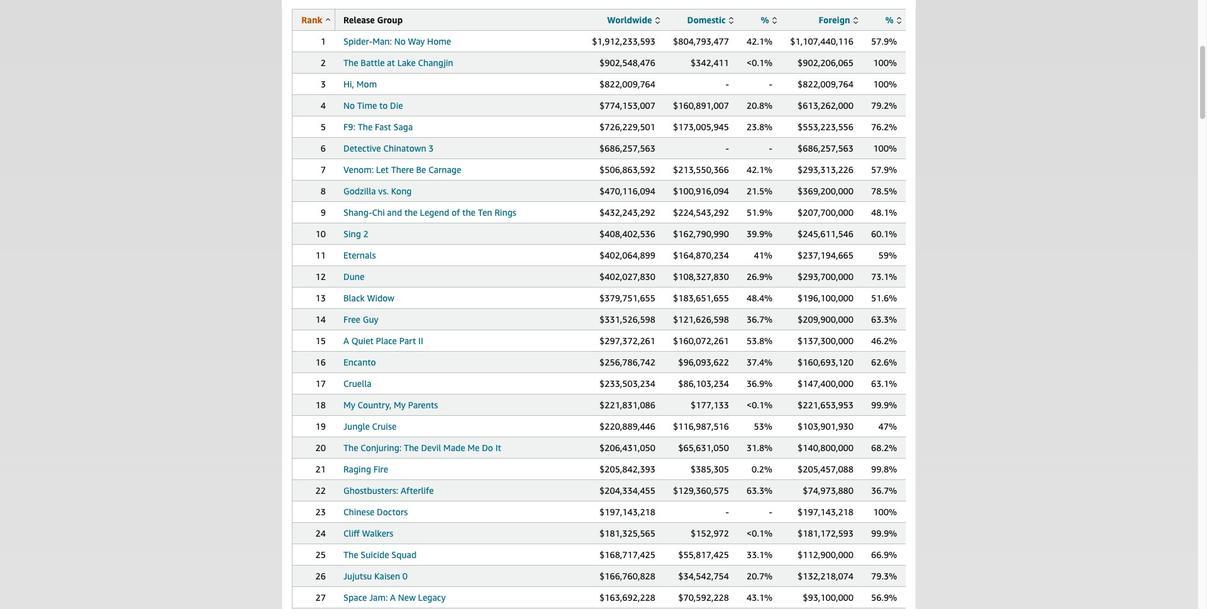 Task type: locate. For each thing, give the bounding box(es) containing it.
0 vertical spatial 57.9%
[[871, 36, 897, 47]]

a left quiet
[[344, 335, 349, 346]]

21.5%
[[747, 186, 773, 196]]

62.6%
[[871, 357, 897, 367]]

$774,153,007
[[600, 100, 656, 111]]

$822,009,764 down $902,548,476
[[600, 79, 656, 89]]

$245,611,546
[[798, 228, 854, 239]]

2 99.9% from the top
[[871, 528, 897, 539]]

2 100% from the top
[[873, 79, 897, 89]]

1 horizontal spatial % link
[[886, 14, 902, 25]]

51.6%
[[871, 293, 897, 303]]

- up $152,972
[[726, 506, 729, 517]]

no left way
[[394, 36, 406, 47]]

1 $686,257,563 from the left
[[600, 143, 656, 154]]

1 horizontal spatial $822,009,764
[[798, 79, 854, 89]]

1 horizontal spatial %
[[886, 14, 894, 25]]

$553,223,556
[[798, 121, 854, 132]]

1 horizontal spatial a
[[390, 592, 396, 603]]

1 horizontal spatial $686,257,563
[[798, 143, 854, 154]]

1 vertical spatial 36.7%
[[871, 485, 897, 496]]

$197,143,218 up the '$181,172,593'
[[798, 506, 854, 517]]

3 up carnage
[[429, 143, 434, 154]]

57.9% up 78.5%
[[871, 164, 897, 175]]

57.9% right $1,107,440,116 at top right
[[871, 36, 897, 47]]

48.1%
[[871, 207, 897, 218]]

shang-
[[344, 207, 372, 218]]

my up jungle
[[344, 400, 355, 410]]

jungle
[[344, 421, 370, 432]]

$686,257,563 down $726,229,501
[[600, 143, 656, 154]]

$197,143,218
[[600, 506, 656, 517], [798, 506, 854, 517]]

my left parents
[[394, 400, 406, 410]]

the left devil
[[404, 442, 419, 453]]

detective chinatown 3 link
[[344, 143, 434, 154]]

<0.1% for $152,972
[[747, 528, 773, 539]]

cliff walkers
[[344, 528, 393, 539]]

the up hi,
[[344, 57, 358, 68]]

0 horizontal spatial $822,009,764
[[600, 79, 656, 89]]

100% for $686,257,563
[[873, 143, 897, 154]]

shang-chi and the legend of the ten rings
[[344, 207, 516, 218]]

1 % link from the left
[[761, 14, 777, 25]]

56.9%
[[871, 592, 897, 603]]

1 42.1% from the top
[[747, 36, 773, 47]]

free guy
[[344, 314, 378, 325]]

99.9% down the 63.1%
[[871, 400, 897, 410]]

venom: let there be carnage
[[344, 164, 461, 175]]

0 vertical spatial 2
[[321, 57, 326, 68]]

<0.1% for $177,133
[[747, 400, 773, 410]]

1 vertical spatial no
[[344, 100, 355, 111]]

<0.1% up the 20.8%
[[747, 57, 773, 68]]

the for battle
[[344, 57, 358, 68]]

36.7% up "53.8%"
[[747, 314, 773, 325]]

100% for $197,143,218
[[873, 506, 897, 517]]

devil
[[421, 442, 441, 453]]

- down $173,005,945
[[726, 143, 729, 154]]

raging fire
[[344, 464, 388, 474]]

2 down 1
[[321, 57, 326, 68]]

$177,133
[[691, 400, 729, 410]]

42.1% up 21.5%
[[747, 164, 773, 175]]

a quiet place part ii
[[344, 335, 423, 346]]

1 vertical spatial 99.9%
[[871, 528, 897, 539]]

$197,143,218 down $204,334,455
[[600, 506, 656, 517]]

1 vertical spatial 42.1%
[[747, 164, 773, 175]]

18
[[316, 400, 326, 410]]

0 horizontal spatial a
[[344, 335, 349, 346]]

quiet
[[351, 335, 374, 346]]

the for conjuring:
[[344, 442, 358, 453]]

1 vertical spatial 2
[[363, 228, 369, 239]]

39.9%
[[747, 228, 773, 239]]

venom: let there be carnage link
[[344, 164, 461, 175]]

2 right sing
[[363, 228, 369, 239]]

the right of
[[462, 207, 476, 218]]

22
[[316, 485, 326, 496]]

encanto
[[344, 357, 376, 367]]

detective
[[344, 143, 381, 154]]

2 42.1% from the top
[[747, 164, 773, 175]]

0 vertical spatial 99.9%
[[871, 400, 897, 410]]

23.8%
[[747, 121, 773, 132]]

27
[[316, 592, 326, 603]]

100%
[[873, 57, 897, 68], [873, 79, 897, 89], [873, 143, 897, 154], [873, 506, 897, 517]]

63.3% down 0.2%
[[747, 485, 773, 496]]

1 $822,009,764 from the left
[[600, 79, 656, 89]]

0 horizontal spatial % link
[[761, 14, 777, 25]]

chinese doctors
[[344, 506, 408, 517]]

country,
[[358, 400, 392, 410]]

$220,889,446
[[600, 421, 656, 432]]

% right domestic link
[[761, 14, 769, 25]]

1 horizontal spatial my
[[394, 400, 406, 410]]

1 <0.1% from the top
[[747, 57, 773, 68]]

0 vertical spatial 3
[[321, 79, 326, 89]]

man:
[[373, 36, 392, 47]]

$204,334,455
[[600, 485, 656, 496]]

godzilla vs. kong
[[344, 186, 412, 196]]

1 horizontal spatial 63.3%
[[871, 314, 897, 325]]

42.1% for $804,793,477
[[747, 36, 773, 47]]

a left new
[[390, 592, 396, 603]]

the down "cliff"
[[344, 549, 358, 560]]

99.9% up 66.9%
[[871, 528, 897, 539]]

1 vertical spatial a
[[390, 592, 396, 603]]

57.9%
[[871, 36, 897, 47], [871, 164, 897, 175]]

<0.1% up 33.1%
[[747, 528, 773, 539]]

% link right domestic link
[[761, 14, 777, 25]]

63.3% up 46.2% at the right of page
[[871, 314, 897, 325]]

1 horizontal spatial 2
[[363, 228, 369, 239]]

0 horizontal spatial %
[[761, 14, 769, 25]]

1 57.9% from the top
[[871, 36, 897, 47]]

1 % from the left
[[761, 14, 769, 25]]

$686,257,563 down $553,223,556
[[798, 143, 854, 154]]

2 vertical spatial <0.1%
[[747, 528, 773, 539]]

100% for $902,206,065
[[873, 57, 897, 68]]

ii
[[418, 335, 423, 346]]

$902,206,065
[[798, 57, 854, 68]]

chi
[[372, 207, 385, 218]]

0 vertical spatial 42.1%
[[747, 36, 773, 47]]

1 99.9% from the top
[[871, 400, 897, 410]]

2 57.9% from the top
[[871, 164, 897, 175]]

godzilla vs. kong link
[[344, 186, 412, 196]]

59%
[[879, 250, 897, 260]]

$804,793,477
[[673, 36, 729, 47]]

4 100% from the top
[[873, 506, 897, 517]]

0 vertical spatial no
[[394, 36, 406, 47]]

lake
[[397, 57, 416, 68]]

0 horizontal spatial my
[[344, 400, 355, 410]]

$256,786,742
[[600, 357, 656, 367]]

$96,093,622
[[678, 357, 729, 367]]

afterlife
[[401, 485, 434, 496]]

42.1%
[[747, 36, 773, 47], [747, 164, 773, 175]]

3 <0.1% from the top
[[747, 528, 773, 539]]

mom
[[357, 79, 377, 89]]

parents
[[408, 400, 438, 410]]

3 100% from the top
[[873, 143, 897, 154]]

cliff
[[344, 528, 360, 539]]

detective chinatown 3
[[344, 143, 434, 154]]

16
[[316, 357, 326, 367]]

2 % from the left
[[886, 14, 894, 25]]

4
[[321, 100, 326, 111]]

0 horizontal spatial the
[[404, 207, 418, 218]]

$1,107,440,116
[[790, 36, 854, 47]]

$116,987,516
[[673, 421, 729, 432]]

$164,870,234
[[673, 250, 729, 260]]

encanto link
[[344, 357, 376, 367]]

% link right the foreign link
[[886, 14, 902, 25]]

$822,009,764 down $902,206,065
[[798, 79, 854, 89]]

<0.1% down 36.9%
[[747, 400, 773, 410]]

100% for $822,009,764
[[873, 79, 897, 89]]

kaisen
[[374, 571, 400, 581]]

0 horizontal spatial $686,257,563
[[600, 143, 656, 154]]

saga
[[394, 121, 413, 132]]

0 vertical spatial a
[[344, 335, 349, 346]]

ghostbusters:
[[344, 485, 398, 496]]

3 up 4
[[321, 79, 326, 89]]

0 horizontal spatial $197,143,218
[[600, 506, 656, 517]]

0 vertical spatial <0.1%
[[747, 57, 773, 68]]

1 horizontal spatial 3
[[429, 143, 434, 154]]

$152,972
[[691, 528, 729, 539]]

the right and
[[404, 207, 418, 218]]

walkers
[[362, 528, 393, 539]]

squad
[[392, 549, 417, 560]]

of
[[452, 207, 460, 218]]

42.1% right $804,793,477
[[747, 36, 773, 47]]

$129,360,575
[[673, 485, 729, 496]]

legend
[[420, 207, 449, 218]]

% right the foreign link
[[886, 14, 894, 25]]

1 vertical spatial 3
[[429, 143, 434, 154]]

$822,009,764
[[600, 79, 656, 89], [798, 79, 854, 89]]

2 the from the left
[[462, 207, 476, 218]]

$181,172,593
[[798, 528, 854, 539]]

1 horizontal spatial the
[[462, 207, 476, 218]]

space jam: a new legacy link
[[344, 592, 446, 603]]

1 horizontal spatial no
[[394, 36, 406, 47]]

36.7% down 99.8%
[[871, 485, 897, 496]]

no left the time
[[344, 100, 355, 111]]

0 vertical spatial 63.3%
[[871, 314, 897, 325]]

1 vertical spatial <0.1%
[[747, 400, 773, 410]]

37.4%
[[747, 357, 773, 367]]

1 horizontal spatial $197,143,218
[[798, 506, 854, 517]]

6
[[321, 143, 326, 154]]

no
[[394, 36, 406, 47], [344, 100, 355, 111]]

$293,700,000
[[798, 271, 854, 282]]

2 <0.1% from the top
[[747, 400, 773, 410]]

jungle cruise link
[[344, 421, 397, 432]]

1 vertical spatial 63.3%
[[747, 485, 773, 496]]

$103,901,930
[[798, 421, 854, 432]]

chinese
[[344, 506, 375, 517]]

group
[[377, 14, 403, 25]]

a
[[344, 335, 349, 346], [390, 592, 396, 603]]

the down jungle
[[344, 442, 358, 453]]

0 horizontal spatial 36.7%
[[747, 314, 773, 325]]

1 100% from the top
[[873, 57, 897, 68]]

$342,411
[[691, 57, 729, 68]]

$1,912,233,593
[[592, 36, 656, 47]]

sing 2
[[344, 228, 369, 239]]

spider-man: no way home
[[344, 36, 451, 47]]

jujutsu kaisen 0 link
[[344, 571, 408, 581]]

8
[[321, 186, 326, 196]]

1 vertical spatial 57.9%
[[871, 164, 897, 175]]



Task type: describe. For each thing, give the bounding box(es) containing it.
36.9%
[[747, 378, 773, 389]]

dune link
[[344, 271, 365, 282]]

2 $197,143,218 from the left
[[798, 506, 854, 517]]

- up the 20.8%
[[769, 79, 773, 89]]

23
[[316, 506, 326, 517]]

cruella link
[[344, 378, 372, 389]]

1
[[321, 36, 326, 47]]

the battle at lake changjin
[[344, 57, 453, 68]]

15
[[316, 335, 326, 346]]

kong
[[391, 186, 412, 196]]

f9: the fast saga link
[[344, 121, 413, 132]]

51.9%
[[747, 207, 773, 218]]

cruella
[[344, 378, 372, 389]]

21
[[316, 464, 326, 474]]

no time to die
[[344, 100, 403, 111]]

fire
[[374, 464, 388, 474]]

48.4%
[[747, 293, 773, 303]]

% for first "%" link from right
[[886, 14, 894, 25]]

$209,900,000
[[798, 314, 854, 325]]

$902,548,476
[[600, 57, 656, 68]]

1 $197,143,218 from the left
[[600, 506, 656, 517]]

the conjuring: the devil made me do it link
[[344, 442, 501, 453]]

be
[[416, 164, 426, 175]]

free
[[344, 314, 361, 325]]

$207,700,000
[[798, 207, 854, 218]]

black widow link
[[344, 293, 395, 303]]

60.1%
[[871, 228, 897, 239]]

jujutsu kaisen 0
[[344, 571, 408, 581]]

57.9% for $293,313,226
[[871, 164, 897, 175]]

79.2%
[[871, 100, 897, 111]]

my country, my parents link
[[344, 400, 438, 410]]

46.2%
[[871, 335, 897, 346]]

eternals link
[[344, 250, 376, 260]]

and
[[387, 207, 402, 218]]

57.9% for $1,107,440,116
[[871, 36, 897, 47]]

jungle cruise
[[344, 421, 397, 432]]

12
[[316, 271, 326, 282]]

rings
[[495, 207, 516, 218]]

raging fire link
[[344, 464, 388, 474]]

$408,402,536
[[600, 228, 656, 239]]

suicide
[[361, 549, 389, 560]]

10
[[316, 228, 326, 239]]

sing
[[344, 228, 361, 239]]

$162,790,990
[[673, 228, 729, 239]]

it
[[496, 442, 501, 453]]

2 $686,257,563 from the left
[[798, 143, 854, 154]]

foreign link
[[819, 14, 858, 25]]

47%
[[879, 421, 897, 432]]

ghostbusters: afterlife
[[344, 485, 434, 496]]

the for suicide
[[344, 549, 358, 560]]

0 horizontal spatial 3
[[321, 79, 326, 89]]

$205,457,088
[[798, 464, 854, 474]]

godzilla
[[344, 186, 376, 196]]

13
[[316, 293, 326, 303]]

part
[[399, 335, 416, 346]]

$34,542,754
[[678, 571, 729, 581]]

time
[[357, 100, 377, 111]]

me
[[468, 442, 480, 453]]

$121,626,598
[[673, 314, 729, 325]]

- down $342,411
[[726, 79, 729, 89]]

0 vertical spatial 36.7%
[[747, 314, 773, 325]]

$293,313,226
[[798, 164, 854, 175]]

the right f9:
[[358, 121, 373, 132]]

$74,973,880
[[803, 485, 854, 496]]

41%
[[754, 250, 773, 260]]

dune
[[344, 271, 365, 282]]

$402,027,830
[[600, 271, 656, 282]]

9
[[321, 207, 326, 218]]

99.9% for $221,653,953
[[871, 400, 897, 410]]

1 my from the left
[[344, 400, 355, 410]]

made
[[443, 442, 465, 453]]

$55,817,425
[[678, 549, 729, 560]]

% for 2nd "%" link from right
[[761, 14, 769, 25]]

- down 23.8%
[[769, 143, 773, 154]]

$213,550,366
[[673, 164, 729, 175]]

$205,842,393
[[600, 464, 656, 474]]

0.2%
[[752, 464, 773, 474]]

worldwide
[[607, 14, 652, 25]]

2 my from the left
[[394, 400, 406, 410]]

1 the from the left
[[404, 207, 418, 218]]

release group
[[344, 14, 403, 25]]

$196,100,000
[[798, 293, 854, 303]]

$402,064,899
[[600, 250, 656, 260]]

worldwide link
[[607, 14, 660, 25]]

$221,653,953
[[798, 400, 854, 410]]

guy
[[363, 314, 378, 325]]

24
[[316, 528, 326, 539]]

2 $822,009,764 from the left
[[798, 79, 854, 89]]

53.8%
[[747, 335, 773, 346]]

14
[[316, 314, 326, 325]]

- down 0.2%
[[769, 506, 773, 517]]

$112,900,000
[[798, 549, 854, 560]]

0 horizontal spatial no
[[344, 100, 355, 111]]

jujutsu
[[344, 571, 372, 581]]

<0.1% for $342,411
[[747, 57, 773, 68]]

$147,400,000
[[798, 378, 854, 389]]

78.5%
[[871, 186, 897, 196]]

the suicide squad
[[344, 549, 417, 560]]

0
[[403, 571, 408, 581]]

$233,503,234
[[600, 378, 656, 389]]

43.1%
[[747, 592, 773, 603]]

99.9% for $181,172,593
[[871, 528, 897, 539]]

0 horizontal spatial 63.3%
[[747, 485, 773, 496]]

42.1% for $213,550,366
[[747, 164, 773, 175]]

2 % link from the left
[[886, 14, 902, 25]]

free guy link
[[344, 314, 378, 325]]

1 horizontal spatial 36.7%
[[871, 485, 897, 496]]

0 horizontal spatial 2
[[321, 57, 326, 68]]

hi, mom link
[[344, 79, 377, 89]]

$331,526,598
[[600, 314, 656, 325]]

$726,229,501
[[600, 121, 656, 132]]

$613,262,000
[[798, 100, 854, 111]]

33.1%
[[747, 549, 773, 560]]

the suicide squad link
[[344, 549, 417, 560]]



Task type: vqa. For each thing, say whether or not it's contained in the screenshot.
the bottom Environmentalist
no



